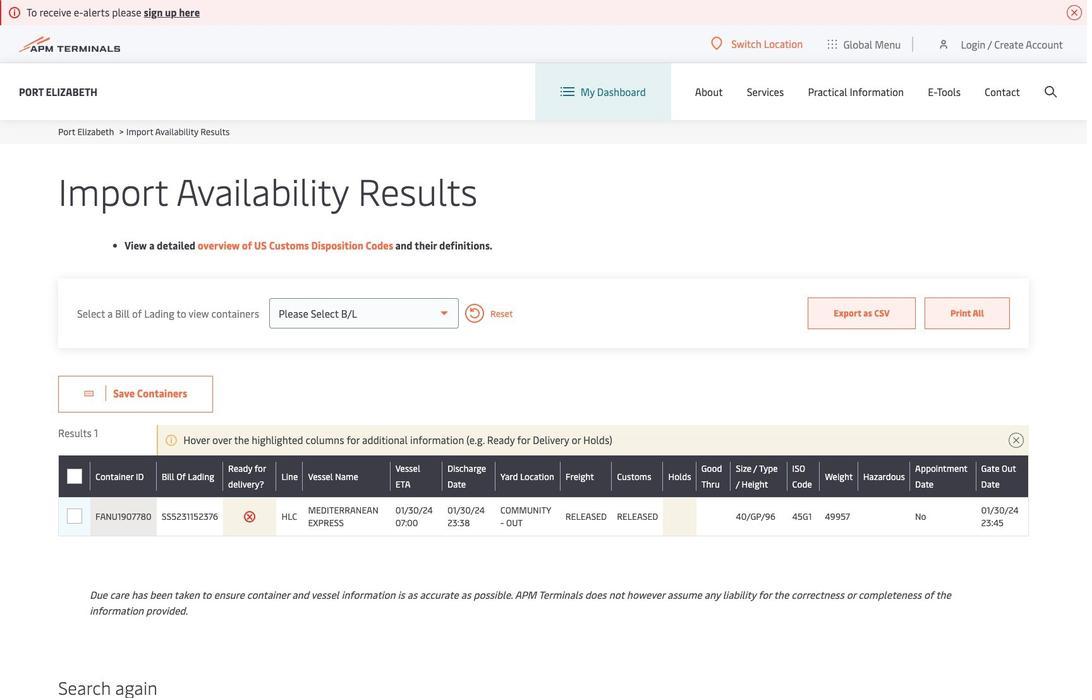 Task type: locate. For each thing, give the bounding box(es) containing it.
None checkbox
[[67, 469, 82, 484], [67, 509, 82, 525], [67, 469, 82, 484], [67, 509, 82, 525]]

None checkbox
[[67, 469, 82, 484], [67, 509, 82, 524], [67, 469, 82, 484], [67, 509, 82, 524]]

close alert image
[[1067, 5, 1082, 20]]



Task type: describe. For each thing, give the bounding box(es) containing it.
not ready image
[[244, 511, 256, 523]]



Task type: vqa. For each thing, say whether or not it's contained in the screenshot.
TERMINALS
no



